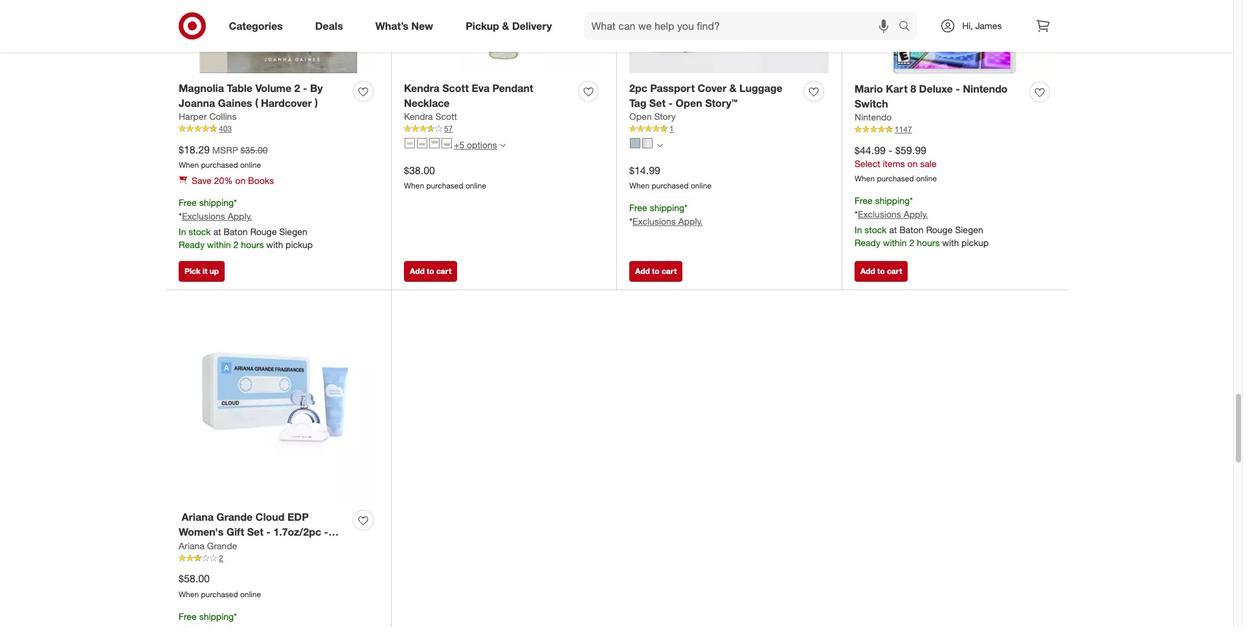 Task type: vqa. For each thing, say whether or not it's contained in the screenshot.
( at left top
yes



Task type: locate. For each thing, give the bounding box(es) containing it.
apply. down $14.99 when purchased online
[[679, 216, 703, 227]]

grande down gift
[[207, 540, 237, 551]]

1 horizontal spatial open
[[676, 96, 703, 109]]

magnolia table volume 2 - by joanna gaines ( hardcover ) link
[[179, 81, 348, 110]]

ariana grande cloud edp women's gift set - 1.7oz/2pc - ulta beauty
[[179, 511, 329, 553]]

1 vertical spatial set
[[247, 526, 264, 539]]

nintendo right deluxe
[[963, 82, 1008, 95]]

add to cart for $14.99
[[635, 267, 677, 276]]

collins
[[209, 111, 237, 122]]

free shipping * * exclusions apply. in stock at  baton rouge siegen ready within 2 hours with pickup for switch
[[855, 195, 989, 248]]

when for kendra scott eva pendant necklace
[[404, 181, 424, 191]]

ariana for ariana grande
[[179, 540, 205, 551]]

magnolia table volume 2 - by joanna gaines ( hardcover ) image
[[179, 0, 378, 73]]

2 horizontal spatial cart
[[887, 267, 903, 276]]

2 horizontal spatial add to cart
[[861, 267, 903, 276]]

2 inside 'link'
[[219, 553, 223, 563]]

1 horizontal spatial &
[[730, 81, 737, 94]]

exclusions down the select
[[858, 209, 902, 220]]

1 horizontal spatial with
[[943, 237, 960, 248]]

1 horizontal spatial in
[[855, 224, 862, 235]]

mario
[[855, 82, 883, 95]]

kendra scott link
[[404, 110, 457, 123]]

online inside $44.99 - $59.99 select items on sale when purchased online
[[917, 174, 937, 184]]

open down tag
[[630, 111, 652, 122]]

2 horizontal spatial to
[[878, 267, 885, 276]]

1 horizontal spatial free shipping * * exclusions apply. in stock at  baton rouge siegen ready within 2 hours with pickup
[[855, 195, 989, 248]]

grande
[[217, 511, 253, 524], [207, 540, 237, 551]]

kart
[[886, 82, 908, 95]]

taupe/beige image
[[643, 138, 653, 148]]

siegen for magnolia table volume 2 - by joanna gaines ( hardcover )
[[279, 226, 308, 237]]

when inside $14.99 when purchased online
[[630, 181, 650, 191]]

1147 link
[[855, 124, 1055, 135]]

1 to from the left
[[427, 267, 434, 276]]

scott left eva
[[443, 81, 469, 94]]

scott up 57
[[436, 111, 457, 122]]

free inside free shipping * * exclusions apply.
[[630, 202, 648, 213]]

&
[[502, 19, 509, 32], [730, 81, 737, 94]]

0 horizontal spatial cart
[[437, 267, 452, 276]]

2 horizontal spatial add to cart button
[[855, 261, 908, 282]]

at
[[890, 224, 897, 235], [213, 226, 221, 237]]

2pc
[[630, 81, 648, 94]]

open down passport
[[676, 96, 703, 109]]

nintendo inside "mario kart 8 deluxe - nintendo switch"
[[963, 82, 1008, 95]]

when down $58.00
[[179, 590, 199, 599]]

1 horizontal spatial pickup
[[962, 237, 989, 248]]

within for joanna
[[207, 239, 231, 250]]

when
[[179, 160, 199, 170], [855, 174, 875, 184], [404, 181, 424, 191], [630, 181, 650, 191], [179, 590, 199, 599]]

cover
[[698, 81, 727, 94]]

1 vertical spatial nintendo
[[855, 112, 892, 123]]

purchased down items on the top of page
[[877, 174, 914, 184]]

0 horizontal spatial siegen
[[279, 226, 308, 237]]

1 kendra from the top
[[404, 81, 440, 94]]

purchased up free shipping *
[[201, 590, 238, 599]]

when down the select
[[855, 174, 875, 184]]

- up story
[[669, 96, 673, 109]]

0 horizontal spatial set
[[247, 526, 264, 539]]

baton
[[900, 224, 924, 235], [224, 226, 248, 237]]

online down 2 'link'
[[240, 590, 261, 599]]

0 horizontal spatial add
[[410, 267, 425, 276]]

)
[[315, 96, 318, 109]]

2pc passport cover & luggage tag set - open story™️ image
[[630, 0, 829, 73], [630, 0, 829, 73]]

1 horizontal spatial add
[[635, 267, 650, 276]]

necklace
[[404, 96, 450, 109]]

0 horizontal spatial add to cart button
[[404, 261, 458, 282]]

by
[[310, 81, 323, 94]]

1 add to cart from the left
[[410, 267, 452, 276]]

nintendo
[[963, 82, 1008, 95], [855, 112, 892, 123]]

exclusions
[[858, 209, 902, 220], [182, 211, 225, 222], [633, 216, 676, 227]]

set inside ariana grande cloud edp women's gift set - 1.7oz/2pc - ulta beauty
[[247, 526, 264, 539]]

free shipping * * exclusions apply. in stock at  baton rouge siegen ready within 2 hours with pickup down save 20% on books
[[179, 197, 313, 250]]

0 horizontal spatial to
[[427, 267, 434, 276]]

exclusions apply. button down the 20%
[[182, 210, 252, 223]]

free down "save"
[[179, 197, 197, 208]]

2 kendra from the top
[[404, 111, 433, 122]]

0 horizontal spatial within
[[207, 239, 231, 250]]

free down $14.99
[[630, 202, 648, 213]]

in
[[855, 224, 862, 235], [179, 226, 186, 237]]

search
[[893, 20, 925, 33]]

pick it up button
[[179, 261, 225, 282]]

apply. for set
[[679, 216, 703, 227]]

hours
[[917, 237, 940, 248], [241, 239, 264, 250]]

0 horizontal spatial pickup
[[286, 239, 313, 250]]

0 vertical spatial on
[[908, 158, 918, 169]]

1 horizontal spatial cart
[[662, 267, 677, 276]]

0 horizontal spatial nintendo
[[855, 112, 892, 123]]

* down save 20% on books
[[234, 197, 237, 208]]

purchased for 2pc passport cover & luggage tag set - open story™️
[[652, 181, 689, 191]]

when down $38.00
[[404, 181, 424, 191]]

& inside 2pc passport cover & luggage tag set - open story™️
[[730, 81, 737, 94]]

0 horizontal spatial on
[[235, 175, 246, 186]]

2 add to cart from the left
[[635, 267, 677, 276]]

1 vertical spatial scott
[[436, 111, 457, 122]]

1 horizontal spatial ready
[[855, 237, 881, 248]]

purchased inside $38.00 when purchased online
[[427, 181, 464, 191]]

1 horizontal spatial add to cart button
[[630, 261, 683, 282]]

1 horizontal spatial add to cart
[[635, 267, 677, 276]]

kendra scott eva pendant necklace image
[[404, 0, 604, 73], [404, 0, 604, 73]]

1 add from the left
[[410, 267, 425, 276]]

exclusions apply. button for switch
[[858, 208, 928, 221]]

$38.00 when purchased online
[[404, 164, 487, 191]]

3 cart from the left
[[887, 267, 903, 276]]

apply. inside free shipping * * exclusions apply.
[[679, 216, 703, 227]]

set up open story on the top
[[650, 96, 666, 109]]

* down $44.99 - $59.99 select items on sale when purchased online
[[910, 195, 913, 206]]

hours for joanna
[[241, 239, 264, 250]]

ulta
[[179, 540, 199, 553]]

set for grande
[[247, 526, 264, 539]]

- inside 2pc passport cover & luggage tag set - open story™️
[[669, 96, 673, 109]]

grande for ariana grande cloud edp women's gift set - 1.7oz/2pc - ulta beauty
[[217, 511, 253, 524]]

kendra for kendra scott
[[404, 111, 433, 122]]

purchased for ariana grande cloud edp women's gift set - 1.7oz/2pc - ulta beauty
[[201, 590, 238, 599]]

when down $18.29
[[179, 160, 199, 170]]

1 horizontal spatial exclusions
[[633, 216, 676, 227]]

scott for kendra scott eva pendant necklace
[[443, 81, 469, 94]]

exclusions inside free shipping * * exclusions apply.
[[633, 216, 676, 227]]

0 horizontal spatial exclusions apply. button
[[182, 210, 252, 223]]

shipping
[[876, 195, 910, 206], [199, 197, 234, 208], [650, 202, 685, 213], [199, 611, 234, 622]]

2 horizontal spatial apply.
[[904, 209, 928, 220]]

online for kendra scott eva pendant necklace
[[466, 181, 487, 191]]

purchased up the 20%
[[201, 160, 238, 170]]

scott inside kendra scott eva pendant necklace
[[443, 81, 469, 94]]

purchased up free shipping * * exclusions apply. at the top
[[652, 181, 689, 191]]

kendra up necklace
[[404, 81, 440, 94]]

nintendo link
[[855, 111, 892, 124]]

add
[[410, 267, 425, 276], [635, 267, 650, 276], [861, 267, 876, 276]]

57 link
[[404, 123, 604, 135]]

ariana down women's
[[179, 540, 205, 551]]

0 vertical spatial grande
[[217, 511, 253, 524]]

when inside $38.00 when purchased online
[[404, 181, 424, 191]]

it
[[203, 267, 208, 276]]

shipping inside free shipping * * exclusions apply.
[[650, 202, 685, 213]]

2 horizontal spatial exclusions apply. button
[[858, 208, 928, 221]]

exclusions apply. button down items on the top of page
[[858, 208, 928, 221]]

pickup
[[962, 237, 989, 248], [286, 239, 313, 250]]

0 horizontal spatial stock
[[189, 226, 211, 237]]

pickup for magnolia table volume 2 - by joanna gaines ( hardcover )
[[286, 239, 313, 250]]

1 vertical spatial kendra
[[404, 111, 433, 122]]

0 horizontal spatial with
[[266, 239, 283, 250]]

open
[[676, 96, 703, 109], [630, 111, 652, 122]]

3 add from the left
[[861, 267, 876, 276]]

shipping down the 20%
[[199, 197, 234, 208]]

in for mario kart 8 deluxe - nintendo switch
[[855, 224, 862, 235]]

open inside 2pc passport cover & luggage tag set - open story™️
[[676, 96, 703, 109]]

exclusions down "save"
[[182, 211, 225, 222]]

rouge
[[927, 224, 953, 235], [250, 226, 277, 237]]

0 vertical spatial kendra
[[404, 81, 440, 94]]

0 horizontal spatial exclusions
[[182, 211, 225, 222]]

exclusions apply. button down $14.99 when purchased online
[[633, 215, 703, 228]]

online inside $14.99 when purchased online
[[691, 181, 712, 191]]

& up "story™️"
[[730, 81, 737, 94]]

shipping down items on the top of page
[[876, 195, 910, 206]]

switch
[[855, 97, 889, 110]]

when for 2pc passport cover & luggage tag set - open story™️
[[630, 181, 650, 191]]

2 add to cart button from the left
[[630, 261, 683, 282]]

0 vertical spatial nintendo
[[963, 82, 1008, 95]]

add to cart button
[[404, 261, 458, 282], [630, 261, 683, 282], [855, 261, 908, 282]]

0 horizontal spatial baton
[[224, 226, 248, 237]]

on right the 20%
[[235, 175, 246, 186]]

ariana grande cloud edp women's gift set - 1.7oz/2pc - ulta beauty image
[[179, 303, 378, 503], [179, 303, 378, 503]]

harper collins
[[179, 111, 237, 122]]

2 cart from the left
[[662, 267, 677, 276]]

options
[[467, 139, 497, 150]]

0 vertical spatial open
[[676, 96, 703, 109]]

1 vertical spatial ariana
[[179, 540, 205, 551]]

2 to from the left
[[652, 267, 660, 276]]

0 vertical spatial ariana
[[182, 511, 214, 524]]

set right gift
[[247, 526, 264, 539]]

save
[[192, 175, 212, 186]]

mario kart 8 deluxe - nintendo switch link
[[855, 81, 1025, 111]]

add to cart for $38.00
[[410, 267, 452, 276]]

0 horizontal spatial &
[[502, 19, 509, 32]]

0 horizontal spatial ready
[[179, 239, 205, 250]]

with for mario kart 8 deluxe - nintendo switch
[[943, 237, 960, 248]]

- down cloud
[[266, 526, 271, 539]]

set
[[650, 96, 666, 109], [247, 526, 264, 539]]

kendra inside kendra scott eva pendant necklace
[[404, 81, 440, 94]]

1 horizontal spatial stock
[[865, 224, 887, 235]]

stock
[[865, 224, 887, 235], [189, 226, 211, 237]]

free down the select
[[855, 195, 873, 206]]

2 add from the left
[[635, 267, 650, 276]]

scott
[[443, 81, 469, 94], [436, 111, 457, 122]]

kendra for kendra scott eva pendant necklace
[[404, 81, 440, 94]]

free shipping * * exclusions apply. in stock at  baton rouge siegen ready within 2 hours with pickup
[[855, 195, 989, 248], [179, 197, 313, 250]]

1 vertical spatial open
[[630, 111, 652, 122]]

all colors + 5 more colors image
[[500, 142, 506, 148]]

$35.00
[[241, 144, 268, 155]]

-
[[303, 81, 307, 94], [956, 82, 960, 95], [669, 96, 673, 109], [889, 143, 893, 156], [266, 526, 271, 539], [324, 526, 329, 539]]

luggage
[[740, 81, 783, 94]]

kendra down necklace
[[404, 111, 433, 122]]

- inside $44.99 - $59.99 select items on sale when purchased online
[[889, 143, 893, 156]]

grande inside ariana grande cloud edp women's gift set - 1.7oz/2pc - ulta beauty
[[217, 511, 253, 524]]

1 vertical spatial &
[[730, 81, 737, 94]]

- left by
[[303, 81, 307, 94]]

exclusions apply. button for joanna
[[182, 210, 252, 223]]

0 horizontal spatial at
[[213, 226, 221, 237]]

1 add to cart button from the left
[[404, 261, 458, 282]]

stock for switch
[[865, 224, 887, 235]]

purchased
[[201, 160, 238, 170], [877, 174, 914, 184], [427, 181, 464, 191], [652, 181, 689, 191], [201, 590, 238, 599]]

apply. for switch
[[904, 209, 928, 220]]

0 horizontal spatial open
[[630, 111, 652, 122]]

1 horizontal spatial at
[[890, 224, 897, 235]]

1 horizontal spatial within
[[883, 237, 907, 248]]

grande up gift
[[217, 511, 253, 524]]

with
[[943, 237, 960, 248], [266, 239, 283, 250]]

ariana inside ariana grande cloud edp women's gift set - 1.7oz/2pc - ulta beauty
[[182, 511, 214, 524]]

ready
[[855, 237, 881, 248], [179, 239, 205, 250]]

all colors image
[[657, 142, 663, 148]]

apply. down sale
[[904, 209, 928, 220]]

shipping down $58.00 when purchased online
[[199, 611, 234, 622]]

$14.99
[[630, 164, 661, 177]]

mario kart 8 deluxe - nintendo switch image
[[855, 0, 1055, 74], [855, 0, 1055, 74]]

kendra scott eva pendant necklace link
[[404, 81, 573, 110]]

3 add to cart button from the left
[[855, 261, 908, 282]]

ready for mario kart 8 deluxe - nintendo switch
[[855, 237, 881, 248]]

0 vertical spatial set
[[650, 96, 666, 109]]

0 horizontal spatial apply.
[[228, 211, 252, 222]]

online
[[240, 160, 261, 170], [917, 174, 937, 184], [466, 181, 487, 191], [691, 181, 712, 191], [240, 590, 261, 599]]

nintendo down switch
[[855, 112, 892, 123]]

beauty
[[202, 540, 237, 553]]

0 horizontal spatial free shipping * * exclusions apply. in stock at  baton rouge siegen ready within 2 hours with pickup
[[179, 197, 313, 250]]

within for switch
[[883, 237, 907, 248]]

free shipping * * exclusions apply. in stock at  baton rouge siegen ready within 2 hours with pickup down sale
[[855, 195, 989, 248]]

purchased inside $58.00 when purchased online
[[201, 590, 238, 599]]

apply. down save 20% on books
[[228, 211, 252, 222]]

add to cart
[[410, 267, 452, 276], [635, 267, 677, 276], [861, 267, 903, 276]]

1 horizontal spatial hours
[[917, 237, 940, 248]]

2 horizontal spatial exclusions
[[858, 209, 902, 220]]

online up free shipping * * exclusions apply. at the top
[[691, 181, 712, 191]]

& right pickup
[[502, 19, 509, 32]]

$58.00
[[179, 572, 210, 585]]

set inside 2pc passport cover & luggage tag set - open story™️
[[650, 96, 666, 109]]

- right deluxe
[[956, 82, 960, 95]]

0 horizontal spatial rouge
[[250, 226, 277, 237]]

purchased inside $14.99 when purchased online
[[652, 181, 689, 191]]

- up items on the top of page
[[889, 143, 893, 156]]

$18.29
[[179, 143, 210, 156]]

1 horizontal spatial to
[[652, 267, 660, 276]]

search button
[[893, 12, 925, 43]]

exclusions apply. button
[[858, 208, 928, 221], [182, 210, 252, 223], [633, 215, 703, 228]]

exclusions down $14.99 when purchased online
[[633, 216, 676, 227]]

ariana up women's
[[182, 511, 214, 524]]

1 horizontal spatial nintendo
[[963, 82, 1008, 95]]

when down $14.99
[[630, 181, 650, 191]]

kendra
[[404, 81, 440, 94], [404, 111, 433, 122]]

categories
[[229, 19, 283, 32]]

on down $59.99
[[908, 158, 918, 169]]

free for 2pc passport cover & luggage tag set - open story™️
[[630, 202, 648, 213]]

0 horizontal spatial add to cart
[[410, 267, 452, 276]]

*
[[910, 195, 913, 206], [234, 197, 237, 208], [685, 202, 688, 213], [855, 209, 858, 220], [179, 211, 182, 222], [630, 216, 633, 227], [234, 611, 237, 622]]

silver image
[[429, 138, 440, 148]]

when inside $58.00 when purchased online
[[179, 590, 199, 599]]

purchased down $38.00
[[427, 181, 464, 191]]

0 horizontal spatial in
[[179, 226, 186, 237]]

online down +5 options at the top of page
[[466, 181, 487, 191]]

shipping down $14.99 when purchased online
[[650, 202, 685, 213]]

up
[[210, 267, 219, 276]]

ariana
[[182, 511, 214, 524], [179, 540, 205, 551]]

online inside $58.00 when purchased online
[[240, 590, 261, 599]]

free for mario kart 8 deluxe - nintendo switch
[[855, 195, 873, 206]]

magnolia table volume 2 - by joanna gaines ( hardcover )
[[179, 81, 323, 109]]

1 vertical spatial grande
[[207, 540, 237, 551]]

1 horizontal spatial baton
[[900, 224, 924, 235]]

online down sale
[[917, 174, 937, 184]]

add to cart button for $38.00
[[404, 261, 458, 282]]

cart for $38.00
[[437, 267, 452, 276]]

0 horizontal spatial hours
[[241, 239, 264, 250]]

1 horizontal spatial on
[[908, 158, 918, 169]]

stock for joanna
[[189, 226, 211, 237]]

1 horizontal spatial rouge
[[927, 224, 953, 235]]

ariana for ariana grande cloud edp women's gift set - 1.7oz/2pc - ulta beauty
[[182, 511, 214, 524]]

1 horizontal spatial set
[[650, 96, 666, 109]]

online down $35.00
[[240, 160, 261, 170]]

on
[[908, 158, 918, 169], [235, 175, 246, 186]]

1 cart from the left
[[437, 267, 452, 276]]

1 horizontal spatial siegen
[[956, 224, 984, 235]]

2 horizontal spatial add
[[861, 267, 876, 276]]

0 vertical spatial scott
[[443, 81, 469, 94]]

online inside $38.00 when purchased online
[[466, 181, 487, 191]]

1 horizontal spatial apply.
[[679, 216, 703, 227]]



Task type: describe. For each thing, give the bounding box(es) containing it.
story™️
[[706, 96, 738, 109]]

volume
[[255, 81, 292, 94]]

harper
[[179, 111, 207, 122]]

$44.99 - $59.99 select items on sale when purchased online
[[855, 143, 937, 184]]

pick it up
[[185, 267, 219, 276]]

save 20% on books
[[192, 175, 274, 186]]

20%
[[214, 175, 233, 186]]

0 vertical spatial &
[[502, 19, 509, 32]]

harper collins link
[[179, 110, 237, 123]]

* down $58.00 when purchased online
[[234, 611, 237, 622]]

deluxe
[[920, 82, 953, 95]]

free down $58.00
[[179, 611, 197, 622]]

rouge for switch
[[927, 224, 953, 235]]

when inside $44.99 - $59.99 select items on sale when purchased online
[[855, 174, 875, 184]]

tag
[[630, 96, 647, 109]]

$58.00 when purchased online
[[179, 572, 261, 599]]

books
[[248, 175, 274, 186]]

2pc passport cover & luggage tag set - open story™️
[[630, 81, 783, 109]]

story
[[655, 111, 676, 122]]

shipping for set
[[650, 202, 685, 213]]

magnolia
[[179, 81, 224, 94]]

$59.99
[[896, 143, 927, 156]]

delivery
[[512, 19, 552, 32]]

baton for joanna
[[224, 226, 248, 237]]

mother of pearl image
[[405, 138, 415, 148]]

dichroic glass image
[[442, 138, 452, 148]]

cart for $14.99
[[662, 267, 677, 276]]

pendant
[[493, 81, 534, 94]]

gift
[[227, 526, 244, 539]]

muddy aqua/amber brown image
[[630, 138, 641, 148]]

sale
[[921, 158, 937, 169]]

in for magnolia table volume 2 - by joanna gaines ( hardcover )
[[179, 226, 186, 237]]

edp
[[288, 511, 309, 524]]

purchased inside $44.99 - $59.99 select items on sale when purchased online
[[877, 174, 914, 184]]

joanna
[[179, 96, 215, 109]]

shipping for switch
[[876, 195, 910, 206]]

apply. for joanna
[[228, 211, 252, 222]]

select
[[855, 158, 881, 169]]

exclusions for set
[[633, 216, 676, 227]]

items
[[883, 158, 905, 169]]

deals
[[315, 19, 343, 32]]

free shipping *
[[179, 611, 237, 622]]

- inside magnolia table volume 2 - by joanna gaines ( hardcover )
[[303, 81, 307, 94]]

to for $38.00
[[427, 267, 434, 276]]

table
[[227, 81, 253, 94]]

james
[[976, 20, 1002, 31]]

(
[[255, 96, 258, 109]]

ariana grande
[[179, 540, 237, 551]]

when for ariana grande cloud edp women's gift set - 1.7oz/2pc - ulta beauty
[[179, 590, 199, 599]]

pickup & delivery
[[466, 19, 552, 32]]

* down $14.99
[[630, 216, 633, 227]]

ready for magnolia table volume 2 - by joanna gaines ( hardcover )
[[179, 239, 205, 250]]

* up pick it up button
[[179, 211, 182, 222]]

what's
[[376, 19, 409, 32]]

ariana grande link
[[179, 540, 237, 553]]

add for $38.00
[[410, 267, 425, 276]]

- right 1.7oz/2pc
[[324, 526, 329, 539]]

online inside $18.29 msrp $35.00 when purchased online
[[240, 160, 261, 170]]

kendra scott eva pendant necklace
[[404, 81, 534, 109]]

+5
[[454, 139, 465, 150]]

exclusions for joanna
[[182, 211, 225, 222]]

rouge for joanna
[[250, 226, 277, 237]]

open story link
[[630, 110, 676, 123]]

scott for kendra scott
[[436, 111, 457, 122]]

all colors element
[[657, 141, 663, 149]]

open story
[[630, 111, 676, 122]]

$18.29 msrp $35.00 when purchased online
[[179, 143, 268, 170]]

2pc passport cover & luggage tag set - open story™️ link
[[630, 81, 799, 110]]

when inside $18.29 msrp $35.00 when purchased online
[[179, 160, 199, 170]]

1 vertical spatial on
[[235, 175, 246, 186]]

$38.00
[[404, 164, 435, 177]]

* down $14.99 when purchased online
[[685, 202, 688, 213]]

deals link
[[304, 12, 359, 40]]

1147
[[895, 125, 913, 134]]

* down the select
[[855, 209, 858, 220]]

2 inside magnolia table volume 2 - by joanna gaines ( hardcover )
[[294, 81, 300, 94]]

+5 options button
[[399, 134, 512, 155]]

grande for ariana grande
[[207, 540, 237, 551]]

8
[[911, 82, 917, 95]]

1
[[670, 124, 674, 134]]

free for magnolia table volume 2 - by joanna gaines ( hardcover )
[[179, 197, 197, 208]]

1 horizontal spatial exclusions apply. button
[[633, 215, 703, 228]]

ariana grande cloud edp women's gift set - 1.7oz/2pc - ulta beauty link
[[179, 510, 348, 553]]

hi,
[[963, 20, 973, 31]]

+5 options
[[454, 139, 497, 150]]

at for switch
[[890, 224, 897, 235]]

403
[[219, 124, 232, 134]]

add to cart button for $14.99
[[630, 261, 683, 282]]

rose quartz image
[[417, 138, 428, 148]]

hardcover
[[261, 96, 312, 109]]

women's
[[179, 526, 224, 539]]

$14.99 when purchased online
[[630, 164, 712, 191]]

shipping for joanna
[[199, 197, 234, 208]]

on inside $44.99 - $59.99 select items on sale when purchased online
[[908, 158, 918, 169]]

kendra scott
[[404, 111, 457, 122]]

what's new link
[[365, 12, 450, 40]]

msrp
[[212, 144, 238, 155]]

403 link
[[179, 123, 378, 135]]

3 add to cart from the left
[[861, 267, 903, 276]]

add for $14.99
[[635, 267, 650, 276]]

with for magnolia table volume 2 - by joanna gaines ( hardcover )
[[266, 239, 283, 250]]

eva
[[472, 81, 490, 94]]

online for 2pc passport cover & luggage tag set - open story™️
[[691, 181, 712, 191]]

passport
[[651, 81, 695, 94]]

online for ariana grande cloud edp women's gift set - 1.7oz/2pc - ulta beauty
[[240, 590, 261, 599]]

baton for switch
[[900, 224, 924, 235]]

gaines
[[218, 96, 252, 109]]

at for joanna
[[213, 226, 221, 237]]

free shipping * * exclusions apply. in stock at  baton rouge siegen ready within 2 hours with pickup for joanna
[[179, 197, 313, 250]]

siegen for mario kart 8 deluxe - nintendo switch
[[956, 224, 984, 235]]

- inside "mario kart 8 deluxe - nintendo switch"
[[956, 82, 960, 95]]

2 link
[[179, 553, 378, 564]]

What can we help you find? suggestions appear below search field
[[584, 12, 903, 40]]

3 to from the left
[[878, 267, 885, 276]]

hi, james
[[963, 20, 1002, 31]]

to for $14.99
[[652, 267, 660, 276]]

pick
[[185, 267, 201, 276]]

pickup for mario kart 8 deluxe - nintendo switch
[[962, 237, 989, 248]]

1.7oz/2pc
[[274, 526, 321, 539]]

exclusions for switch
[[858, 209, 902, 220]]

what's new
[[376, 19, 433, 32]]

pickup
[[466, 19, 499, 32]]

purchased for kendra scott eva pendant necklace
[[427, 181, 464, 191]]

set for passport
[[650, 96, 666, 109]]

free shipping * * exclusions apply.
[[630, 202, 703, 227]]

hours for switch
[[917, 237, 940, 248]]

$44.99
[[855, 143, 886, 156]]

57
[[444, 124, 453, 134]]

pickup & delivery link
[[455, 12, 568, 40]]

1 link
[[630, 123, 829, 135]]

new
[[412, 19, 433, 32]]

purchased inside $18.29 msrp $35.00 when purchased online
[[201, 160, 238, 170]]

mario kart 8 deluxe - nintendo switch
[[855, 82, 1008, 110]]

all colors + 5 more colors element
[[500, 141, 506, 149]]



